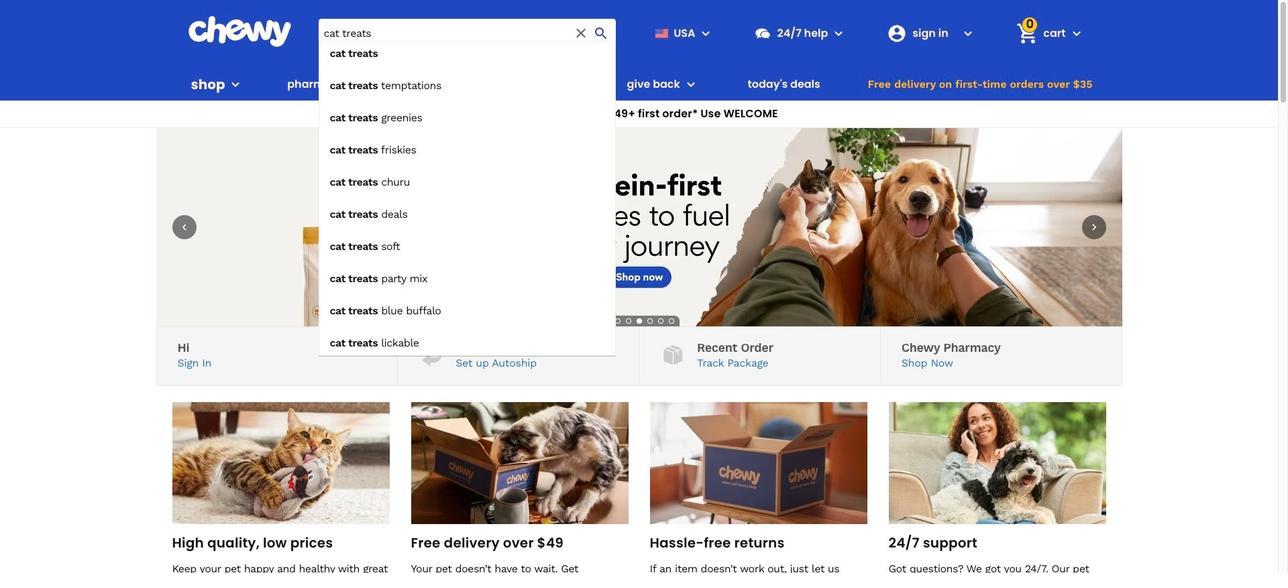 Task type: describe. For each thing, give the bounding box(es) containing it.
chewy support image
[[755, 24, 772, 42]]

menu image
[[698, 25, 714, 41]]

list box inside the site banner
[[318, 41, 616, 356]]

site banner
[[0, 0, 1279, 356]]

give back menu image
[[683, 77, 699, 93]]

items image
[[1016, 21, 1040, 45]]

/ image
[[419, 342, 445, 369]]

Product search field
[[318, 19, 616, 356]]

menu image
[[228, 77, 244, 93]]

help menu image
[[831, 25, 847, 41]]

delete search image
[[573, 25, 590, 41]]



Task type: vqa. For each thing, say whether or not it's contained in the screenshot.
$28.29's $100,
no



Task type: locate. For each thing, give the bounding box(es) containing it.
account menu image
[[961, 25, 977, 41]]

Search text field
[[318, 19, 616, 48]]

chewy home image
[[188, 16, 292, 47]]

/ image
[[660, 342, 686, 369]]

submit search image
[[594, 25, 610, 41]]

cart menu image
[[1069, 25, 1085, 41]]

protein-first recipes to fuel their journey. shop american journey by chewy now. image
[[156, 128, 1122, 327]]

choose slide to display. group
[[612, 316, 677, 327]]

list box
[[318, 41, 616, 356]]



